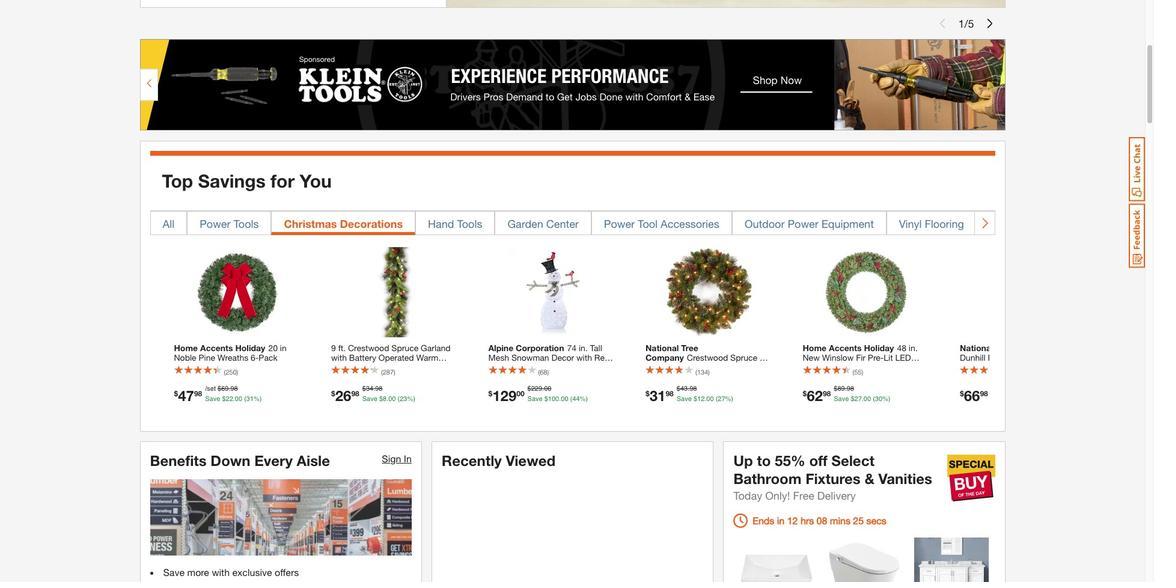Task type: locate. For each thing, give the bounding box(es) containing it.
garden center button
[[495, 211, 592, 235]]

power down the savings at the top
[[200, 217, 231, 230]]

winslow
[[822, 352, 854, 363]]

1 horizontal spatial home
[[803, 343, 827, 353]]

%) for 62
[[883, 395, 891, 403]]

2 27 from the left
[[855, 395, 862, 403]]

1 horizontal spatial 12
[[788, 515, 798, 526]]

1 home from the left
[[174, 343, 198, 353]]

top
[[162, 170, 193, 192]]

1 national tree company from the left
[[646, 343, 699, 363]]

1 horizontal spatial company
[[1016, 343, 1054, 353]]

sign in link
[[382, 453, 412, 464]]

save inside the $ 129 00 $ 229 . 00 save $ 100 . 00 ( 44 %)
[[528, 395, 543, 403]]

00 right 100 in the left of the page
[[561, 395, 569, 403]]

wreath up 62 at the bottom
[[803, 362, 830, 372]]

save down the 34
[[362, 395, 378, 403]]

home left fir
[[803, 343, 827, 353]]

in. for 129
[[579, 343, 588, 353]]

1 horizontal spatial home accents holiday
[[803, 343, 894, 353]]

christmas decorations
[[284, 217, 403, 230]]

tree down 4 ft. dunhill fir artificial christmas tree with clear lights image
[[996, 343, 1013, 353]]

1 ) from the left
[[237, 368, 238, 376]]

( 68 )
[[539, 368, 549, 376]]

0 horizontal spatial accents
[[200, 343, 233, 353]]

ends in 12 hrs 08 mins 25 secs
[[753, 515, 887, 526]]

crestwood up the ( 134 ) on the bottom right of page
[[687, 352, 728, 363]]

with left clear
[[718, 362, 734, 372]]

hand tools
[[428, 217, 483, 230]]

power inside button
[[604, 217, 635, 230]]

) up $ 31 98 $ 43 . 98 save $ 12 . 00 ( 27 %)
[[708, 368, 710, 376]]

( 250 )
[[224, 368, 238, 376]]

all
[[163, 217, 174, 230]]

0 horizontal spatial national
[[646, 343, 679, 353]]

2 home from the left
[[803, 343, 827, 353]]

crestwood spruce 24 in. artificial wreath with clear lights image
[[664, 247, 755, 337]]

national tree company up the ( 134 ) on the bottom right of page
[[646, 343, 699, 363]]

company up 43
[[646, 352, 684, 363]]

1 horizontal spatial spruce
[[731, 352, 758, 363]]

company inside national tree company link
[[1016, 343, 1054, 353]]

in. inside 48 in. new winslow fir pre-lit led wreath
[[909, 343, 918, 353]]

3 %) from the left
[[580, 395, 588, 403]]

ft.
[[338, 343, 346, 353]]

%) right 8
[[407, 395, 415, 403]]

27 left the 30
[[855, 395, 862, 403]]

$
[[218, 385, 221, 393], [362, 385, 366, 393], [528, 385, 531, 393], [677, 385, 681, 393], [834, 385, 838, 393], [174, 389, 178, 398], [331, 389, 335, 398], [489, 389, 493, 398], [646, 389, 650, 398], [803, 389, 807, 398], [960, 389, 964, 398], [222, 395, 226, 403], [379, 395, 383, 403], [545, 395, 548, 403], [694, 395, 698, 403], [851, 395, 855, 403]]

lights
[[373, 362, 396, 372], [589, 362, 612, 372], [646, 372, 669, 382]]

1 tools from the left
[[234, 217, 259, 230]]

%) for 26
[[407, 395, 415, 403]]

0 vertical spatial 12
[[698, 395, 705, 403]]

2 horizontal spatial lights
[[646, 372, 669, 382]]

home
[[174, 343, 198, 353], [803, 343, 827, 353]]

tools
[[234, 217, 259, 230], [457, 217, 483, 230]]

55%
[[775, 452, 806, 469]]

tool inside button
[[990, 217, 1010, 230]]

holiday for 62
[[864, 343, 894, 353]]

fixtures
[[806, 470, 861, 487]]

( inside $ 31 98 $ 43 . 98 save $ 12 . 00 ( 27 %)
[[716, 395, 718, 403]]

save inside $ 26 98 $ 34 . 98 save $ 8 . 00 ( 23 %)
[[362, 395, 378, 403]]

national up $ 66 98
[[960, 343, 994, 353]]

tools right hand
[[457, 217, 483, 230]]

lights inside 74 in. tall mesh snowman decor with red birds and cool white led lights
[[589, 362, 612, 372]]

save for 26
[[362, 395, 378, 403]]

8
[[383, 395, 387, 403]]

$ inside $ 66 98
[[960, 389, 964, 398]]

1 horizontal spatial 31
[[650, 387, 666, 404]]

holiday left 48
[[864, 343, 894, 353]]

5 %) from the left
[[883, 395, 891, 403]]

48 in. new winslow fir pre-lit led wreath
[[803, 343, 918, 372]]

2 horizontal spatial led
[[896, 352, 911, 363]]

0 horizontal spatial tools
[[234, 217, 259, 230]]

1 power from the left
[[200, 217, 231, 230]]

0 horizontal spatial 27
[[718, 395, 726, 403]]

$ 47 98 /set $ 69 . 98 save $ 22 . 00 ( 31 %)
[[174, 385, 262, 404]]

) right "cool"
[[547, 368, 549, 376]]

%) right 100 in the left of the page
[[580, 395, 588, 403]]

2 wreath from the left
[[803, 362, 830, 372]]

save for 31
[[677, 395, 692, 403]]

in inside 20 in noble pine wreaths 6-pack
[[280, 343, 287, 353]]

23
[[400, 395, 407, 403]]

1 horizontal spatial holiday
[[864, 343, 894, 353]]

1 horizontal spatial power
[[604, 217, 635, 230]]

save inside $ 31 98 $ 43 . 98 save $ 12 . 00 ( 27 %)
[[677, 395, 692, 403]]

holiday
[[235, 343, 265, 353], [864, 343, 894, 353]]

1 home accents holiday from the left
[[174, 343, 265, 353]]

00 right "22"
[[235, 395, 242, 403]]

) down wreaths
[[237, 368, 238, 376]]

in right 20
[[280, 343, 287, 353]]

with inside the crestwood spruce 24 in. artificial wreath with clear lights
[[718, 362, 734, 372]]

accents up ( 250 )
[[200, 343, 233, 353]]

with left battery
[[331, 352, 347, 363]]

31 left 43
[[650, 387, 666, 404]]

%) for 31
[[726, 395, 734, 403]]

cool
[[527, 362, 545, 372]]

holiday left 20
[[235, 343, 265, 353]]

2 home accents holiday from the left
[[803, 343, 894, 353]]

00 left the 30
[[864, 395, 871, 403]]

power
[[200, 217, 231, 230], [604, 217, 635, 230], [788, 217, 819, 230]]

tool
[[638, 217, 658, 230], [990, 217, 1010, 230]]

1 horizontal spatial national tree company
[[960, 343, 1054, 353]]

0 horizontal spatial 31
[[246, 395, 254, 403]]

43
[[681, 385, 688, 393]]

4 ) from the left
[[708, 368, 710, 376]]

&
[[865, 470, 875, 487]]

1 horizontal spatial lights
[[589, 362, 612, 372]]

off
[[810, 452, 828, 469]]

$ 66 98
[[960, 387, 988, 404]]

9 ft. crestwood spruce garland with battery operated warm white led lights image
[[350, 247, 440, 337]]

mesh
[[489, 352, 509, 363]]

1 horizontal spatial in.
[[646, 362, 655, 372]]

crestwood right ft.
[[348, 343, 389, 353]]

%) for 129
[[580, 395, 588, 403]]

center
[[547, 217, 579, 230]]

27 down the crestwood spruce 24 in. artificial wreath with clear lights
[[718, 395, 726, 403]]

power for power tool accessories
[[604, 217, 635, 230]]

12 left hrs
[[788, 515, 798, 526]]

2 holiday from the left
[[864, 343, 894, 353]]

recently
[[442, 452, 502, 469]]

) down fir
[[862, 368, 864, 376]]

company down 4 ft. dunhill fir artificial christmas tree with clear lights image
[[1016, 343, 1054, 353]]

white down ft.
[[331, 362, 353, 372]]

0 horizontal spatial in
[[280, 343, 287, 353]]

0 horizontal spatial led
[[355, 362, 371, 372]]

2 %) from the left
[[407, 395, 415, 403]]

26
[[335, 387, 351, 404]]

accents up ( 55 )
[[829, 343, 862, 353]]

with
[[331, 352, 347, 363], [577, 352, 592, 363], [718, 362, 734, 372], [212, 567, 230, 578]]

( 287 )
[[381, 368, 395, 376]]

tool left accessories
[[638, 217, 658, 230]]

save for 62
[[834, 395, 849, 403]]

decor
[[552, 352, 574, 363]]

) for 62
[[862, 368, 864, 376]]

2 ) from the left
[[394, 368, 395, 376]]

0 horizontal spatial wreath
[[689, 362, 716, 372]]

white right "cool"
[[547, 362, 568, 372]]

1 horizontal spatial tools
[[457, 217, 483, 230]]

31 inside $ 31 98 $ 43 . 98 save $ 12 . 00 ( 27 %)
[[650, 387, 666, 404]]

vinyl flooring
[[900, 217, 964, 230]]

) down operated
[[394, 368, 395, 376]]

next slide image
[[985, 19, 995, 28]]

%) inside $ 47 98 /set $ 69 . 98 save $ 22 . 00 ( 31 %)
[[254, 395, 262, 403]]

0 horizontal spatial tree
[[682, 343, 699, 353]]

( inside $ 26 98 $ 34 . 98 save $ 8 . 00 ( 23 %)
[[398, 395, 400, 403]]

1 national from the left
[[646, 343, 679, 353]]

%) right "22"
[[254, 395, 262, 403]]

save down 89
[[834, 395, 849, 403]]

pre-
[[868, 352, 884, 363]]

birds
[[489, 362, 508, 372]]

accents
[[200, 343, 233, 353], [829, 343, 862, 353]]

0 horizontal spatial home
[[174, 343, 198, 353]]

2 white from the left
[[547, 362, 568, 372]]

spruce left 24
[[731, 352, 758, 363]]

00 inside $ 62 98 $ 89 . 98 save $ 27 . 00 ( 30 %)
[[864, 395, 871, 403]]

with left red at the right bottom of page
[[577, 352, 592, 363]]

89
[[838, 385, 845, 393]]

1 tool from the left
[[638, 217, 658, 230]]

led right the lit
[[896, 352, 911, 363]]

vinyl flooring button
[[887, 211, 977, 235]]

0 horizontal spatial home accents holiday
[[174, 343, 265, 353]]

0 horizontal spatial crestwood
[[348, 343, 389, 353]]

power right center
[[604, 217, 635, 230]]

98 right the 34
[[375, 385, 383, 393]]

save down 43
[[677, 395, 692, 403]]

savings
[[198, 170, 266, 192]]

100
[[548, 395, 559, 403]]

0 horizontal spatial lights
[[373, 362, 396, 372]]

98 left 43
[[666, 389, 674, 398]]

%) inside the $ 129 00 $ 229 . 00 save $ 100 . 00 ( 44 %)
[[580, 395, 588, 403]]

00 down the ( 134 ) on the bottom right of page
[[707, 395, 714, 403]]

1 horizontal spatial accents
[[829, 343, 862, 353]]

outdoor power equipment button
[[732, 211, 887, 235]]

tool left storage
[[990, 217, 1010, 230]]

2 tool from the left
[[990, 217, 1010, 230]]

98 right 69
[[231, 385, 238, 393]]

save down /set
[[205, 395, 220, 403]]

0 vertical spatial in
[[280, 343, 287, 353]]

crestwood inside 9 ft. crestwood spruce garland with battery operated warm white led lights
[[348, 343, 389, 353]]

0 horizontal spatial holiday
[[235, 343, 265, 353]]

wreath
[[689, 362, 716, 372], [803, 362, 830, 372]]

aisle
[[297, 452, 330, 469]]

national tree company
[[646, 343, 699, 363], [960, 343, 1054, 353]]

%) inside $ 31 98 $ 43 . 98 save $ 12 . 00 ( 27 %)
[[726, 395, 734, 403]]

1 tree from the left
[[682, 343, 699, 353]]

0 horizontal spatial white
[[331, 362, 353, 372]]

1 horizontal spatial crestwood
[[687, 352, 728, 363]]

led up the 34
[[355, 362, 371, 372]]

1 vertical spatial 12
[[788, 515, 798, 526]]

in for ends
[[777, 515, 785, 526]]

4 %) from the left
[[726, 395, 734, 403]]

christmas decorations button
[[271, 211, 416, 235]]

home accents holiday up ( 250 )
[[174, 343, 265, 353]]

2 horizontal spatial in.
[[909, 343, 918, 353]]

1 27 from the left
[[718, 395, 726, 403]]

1 vertical spatial in
[[777, 515, 785, 526]]

1 wreath from the left
[[689, 362, 716, 372]]

tree inside national tree company
[[682, 343, 699, 353]]

spruce
[[392, 343, 419, 353], [731, 352, 758, 363]]

48 in. new winslow fir pre-lit led wreath image
[[821, 247, 912, 337]]

2 horizontal spatial power
[[788, 217, 819, 230]]

5 ) from the left
[[862, 368, 864, 376]]

in. for 62
[[909, 343, 918, 353]]

img for put a bow on tool gifting up to 45% off select tools & tool accessories image
[[140, 0, 1006, 8]]

%) down the lit
[[883, 395, 891, 403]]

31 right "22"
[[246, 395, 254, 403]]

tool storage
[[990, 217, 1051, 230]]

1 horizontal spatial national
[[960, 343, 994, 353]]

in. left artificial
[[646, 362, 655, 372]]

1 horizontal spatial tool
[[990, 217, 1010, 230]]

power right outdoor
[[788, 217, 819, 230]]

benefits
[[150, 452, 207, 469]]

in. right 74
[[579, 343, 588, 353]]

%) down the crestwood spruce 24 in. artificial wreath with clear lights
[[726, 395, 734, 403]]

0 horizontal spatial power
[[200, 217, 231, 230]]

today only!
[[734, 489, 790, 502]]

1 %) from the left
[[254, 395, 262, 403]]

00 inside $ 47 98 /set $ 69 . 98 save $ 22 . 00 ( 31 %)
[[235, 395, 242, 403]]

power tools
[[200, 217, 259, 230]]

98 down national tree company link
[[980, 389, 988, 398]]

0 horizontal spatial 12
[[698, 395, 705, 403]]

national
[[646, 343, 679, 353], [960, 343, 994, 353]]

$ 129 00 $ 229 . 00 save $ 100 . 00 ( 44 %)
[[489, 385, 588, 404]]

led inside 9 ft. crestwood spruce garland with battery operated warm white led lights
[[355, 362, 371, 372]]

tools down top savings for you
[[234, 217, 259, 230]]

with right the 'more'
[[212, 567, 230, 578]]

warm
[[416, 352, 438, 363]]

feedback link image
[[1129, 203, 1146, 268]]

save left the 'more'
[[163, 567, 185, 578]]

save inside $ 62 98 $ 89 . 98 save $ 27 . 00 ( 30 %)
[[834, 395, 849, 403]]

save down 229
[[528, 395, 543, 403]]

1 horizontal spatial in
[[777, 515, 785, 526]]

save more with exclusive offers
[[163, 567, 299, 578]]

31
[[650, 387, 666, 404], [246, 395, 254, 403]]

1 holiday from the left
[[235, 343, 265, 353]]

/
[[965, 17, 968, 30]]

national up artificial
[[646, 343, 679, 353]]

4 ft. dunhill fir artificial christmas tree with clear lights image
[[979, 247, 1069, 337]]

0 horizontal spatial national tree company
[[646, 343, 699, 363]]

0 horizontal spatial in.
[[579, 343, 588, 353]]

in. right 48
[[909, 343, 918, 353]]

0 horizontal spatial spruce
[[392, 343, 419, 353]]

) for 31
[[708, 368, 710, 376]]

20
[[268, 343, 278, 353]]

in. inside 74 in. tall mesh snowman decor with red birds and cool white led lights
[[579, 343, 588, 353]]

1 horizontal spatial tree
[[996, 343, 1013, 353]]

national inside national tree company
[[646, 343, 679, 353]]

spruce inside the crestwood spruce 24 in. artificial wreath with clear lights
[[731, 352, 758, 363]]

home left the pine at the left bottom of page
[[174, 343, 198, 353]]

spruce up ( 287 )
[[392, 343, 419, 353]]

1 horizontal spatial wreath
[[803, 362, 830, 372]]

lights inside 9 ft. crestwood spruce garland with battery operated warm white led lights
[[373, 362, 396, 372]]

1 white from the left
[[331, 362, 353, 372]]

%) inside $ 26 98 $ 34 . 98 save $ 8 . 00 ( 23 %)
[[407, 395, 415, 403]]

mins
[[830, 515, 851, 526]]

sign in card banner image
[[150, 479, 412, 556]]

wreath up $ 31 98 $ 43 . 98 save $ 12 . 00 ( 27 %)
[[689, 362, 716, 372]]

tree up artificial
[[682, 343, 699, 353]]

crestwood inside the crestwood spruce 24 in. artificial wreath with clear lights
[[687, 352, 728, 363]]

1
[[959, 17, 965, 30]]

20 in noble pine wreaths 6-pack image
[[192, 247, 283, 337]]

in.
[[579, 343, 588, 353], [909, 343, 918, 353], [646, 362, 655, 372]]

24
[[760, 352, 769, 363]]

holiday for 47
[[235, 343, 265, 353]]

1 accents from the left
[[200, 343, 233, 353]]

31 inside $ 47 98 /set $ 69 . 98 save $ 22 . 00 ( 31 %)
[[246, 395, 254, 403]]

287
[[383, 368, 394, 376]]

%) inside $ 62 98 $ 89 . 98 save $ 27 . 00 ( 30 %)
[[883, 395, 891, 403]]

1 horizontal spatial white
[[547, 362, 568, 372]]

12 down 134
[[698, 395, 705, 403]]

in right ends
[[777, 515, 785, 526]]

00 right 8
[[389, 395, 396, 403]]

home accents holiday for 47
[[174, 343, 265, 353]]

22
[[226, 395, 233, 403]]

0 horizontal spatial tool
[[638, 217, 658, 230]]

national tree company up $ 66 98
[[960, 343, 1054, 353]]

home accents holiday for 62
[[803, 343, 894, 353]]

home accents holiday up ( 55 )
[[803, 343, 894, 353]]

1 horizontal spatial 27
[[855, 395, 862, 403]]

1 horizontal spatial led
[[571, 362, 587, 372]]

led down 74
[[571, 362, 587, 372]]

( 134 )
[[696, 368, 710, 376]]

accents for 62
[[829, 343, 862, 353]]

00 inside $ 31 98 $ 43 . 98 save $ 12 . 00 ( 27 %)
[[707, 395, 714, 403]]

home for 62
[[803, 343, 827, 353]]

2 accents from the left
[[829, 343, 862, 353]]

98 right 89
[[847, 385, 854, 393]]

accessories
[[661, 217, 720, 230]]

98 left /set
[[194, 389, 202, 398]]

you
[[300, 170, 332, 192]]

led inside 48 in. new winslow fir pre-lit led wreath
[[896, 352, 911, 363]]

( 55 )
[[853, 368, 864, 376]]

save
[[205, 395, 220, 403], [362, 395, 378, 403], [528, 395, 543, 403], [677, 395, 692, 403], [834, 395, 849, 403], [163, 567, 185, 578]]

next arrow image
[[980, 217, 990, 229]]

corporation
[[516, 343, 564, 353]]

2 tools from the left
[[457, 217, 483, 230]]

3 ) from the left
[[547, 368, 549, 376]]

( inside the $ 129 00 $ 229 . 00 save $ 100 . 00 ( 44 %)
[[570, 395, 573, 403]]

bathroom sinks & faucets product image image
[[740, 537, 815, 582]]

44
[[573, 395, 580, 403]]

2 power from the left
[[604, 217, 635, 230]]



Task type: describe. For each thing, give the bounding box(es) containing it.
save inside $ 47 98 /set $ 69 . 98 save $ 22 . 00 ( 31 %)
[[205, 395, 220, 403]]

30
[[875, 395, 883, 403]]

christmas
[[284, 217, 337, 230]]

00 left 229
[[517, 389, 525, 398]]

00 inside $ 26 98 $ 34 . 98 save $ 8 . 00 ( 23 %)
[[389, 395, 396, 403]]

lights inside the crestwood spruce 24 in. artificial wreath with clear lights
[[646, 372, 669, 382]]

up to 55% off select bathroom fixtures & vanities today only! free delivery
[[734, 452, 933, 502]]

in for 20
[[280, 343, 287, 353]]

white inside 9 ft. crestwood spruce garland with battery operated warm white led lights
[[331, 362, 353, 372]]

decorations
[[340, 217, 403, 230]]

) for 26
[[394, 368, 395, 376]]

tools for power tools
[[234, 217, 259, 230]]

pack
[[259, 352, 278, 363]]

250
[[226, 368, 237, 376]]

wreath inside 48 in. new winslow fir pre-lit led wreath
[[803, 362, 830, 372]]

equipment
[[822, 217, 874, 230]]

9 ft. crestwood spruce garland with battery operated warm white led lights link
[[331, 343, 459, 372]]

and
[[510, 362, 525, 372]]

accents for 47
[[200, 343, 233, 353]]

select
[[832, 452, 875, 469]]

$ 26 98 $ 34 . 98 save $ 8 . 00 ( 23 %)
[[331, 385, 415, 404]]

more
[[187, 567, 209, 578]]

to
[[757, 452, 771, 469]]

) for 47
[[237, 368, 238, 376]]

27 inside $ 31 98 $ 43 . 98 save $ 12 . 00 ( 27 %)
[[718, 395, 726, 403]]

/set
[[205, 385, 216, 393]]

toilets & tubs product image image
[[827, 537, 902, 582]]

27 inside $ 62 98 $ 89 . 98 save $ 27 . 00 ( 30 %)
[[855, 395, 862, 403]]

outdoor power equipment
[[745, 217, 874, 230]]

$ 62 98 $ 89 . 98 save $ 27 . 00 ( 30 %)
[[803, 385, 891, 404]]

viewed
[[506, 452, 556, 469]]

wreath inside the crestwood spruce 24 in. artificial wreath with clear lights
[[689, 362, 716, 372]]

storage
[[1013, 217, 1051, 230]]

save for 129
[[528, 395, 543, 403]]

$ 31 98 $ 43 . 98 save $ 12 . 00 ( 27 %)
[[646, 385, 734, 404]]

power tools button
[[187, 211, 271, 235]]

ends
[[753, 515, 775, 526]]

white inside 74 in. tall mesh snowman decor with red birds and cool white led lights
[[547, 362, 568, 372]]

( inside $ 47 98 /set $ 69 . 98 save $ 22 . 00 ( 31 %)
[[244, 395, 246, 403]]

48
[[897, 343, 907, 353]]

9 ft. crestwood spruce garland with battery operated warm white led lights
[[331, 343, 451, 372]]

red
[[595, 352, 610, 363]]

home for 47
[[174, 343, 198, 353]]

2 tree from the left
[[996, 343, 1013, 353]]

outdoor
[[745, 217, 785, 230]]

alpine
[[489, 343, 514, 353]]

66
[[964, 387, 980, 404]]

in. inside the crestwood spruce 24 in. artificial wreath with clear lights
[[646, 362, 655, 372]]

live chat image
[[1129, 137, 1146, 201]]

vinyl
[[900, 217, 922, 230]]

3 power from the left
[[788, 217, 819, 230]]

secs
[[867, 515, 887, 526]]

noble
[[174, 352, 196, 363]]

134
[[697, 368, 708, 376]]

vanities
[[879, 470, 933, 487]]

bathroom
[[734, 470, 802, 487]]

2 national from the left
[[960, 343, 994, 353]]

alpine corporation
[[489, 343, 564, 353]]

spruce inside 9 ft. crestwood spruce garland with battery operated warm white led lights
[[392, 343, 419, 353]]

snowman
[[512, 352, 549, 363]]

led inside 74 in. tall mesh snowman decor with red birds and cool white led lights
[[571, 362, 587, 372]]

( inside $ 62 98 $ 89 . 98 save $ 27 . 00 ( 30 %)
[[873, 395, 875, 403]]

25
[[854, 515, 864, 526]]

offers
[[275, 567, 299, 578]]

clear
[[736, 362, 756, 372]]

98 left 89
[[823, 389, 831, 398]]

12 inside $ 31 98 $ 43 . 98 save $ 12 . 00 ( 27 %)
[[698, 395, 705, 403]]

new
[[803, 352, 820, 363]]

74 in. tall mesh snowman decor with red birds and cool white led lights
[[489, 343, 612, 372]]

55
[[855, 368, 862, 376]]

2 national tree company from the left
[[960, 343, 1054, 353]]

power for power tools
[[200, 217, 231, 230]]

benefits down every aisle
[[150, 452, 330, 469]]

62
[[807, 387, 823, 404]]

all button
[[150, 211, 187, 235]]

power tool accessories button
[[592, 211, 732, 235]]

up
[[734, 452, 753, 469]]

tool storage button
[[977, 211, 1063, 235]]

tall
[[590, 343, 602, 353]]

tools for hand tools
[[457, 217, 483, 230]]

wreaths
[[218, 352, 248, 363]]

vanities, mirrors & hardware product image image
[[915, 537, 989, 582]]

229
[[531, 385, 542, 393]]

hand tools button
[[416, 211, 495, 235]]

) for 129
[[547, 368, 549, 376]]

artificial
[[657, 362, 687, 372]]

74
[[567, 343, 577, 353]]

garland
[[421, 343, 451, 353]]

98 right 43
[[690, 385, 697, 393]]

68
[[540, 368, 547, 376]]

every
[[255, 452, 293, 469]]

1 / 5
[[959, 17, 974, 30]]

recently viewed
[[442, 452, 556, 469]]

98 left the 34
[[351, 389, 359, 398]]

tool inside button
[[638, 217, 658, 230]]

0 horizontal spatial company
[[646, 352, 684, 363]]

flooring
[[925, 217, 964, 230]]

20 in noble pine wreaths 6-pack
[[174, 343, 287, 363]]

08
[[817, 515, 828, 526]]

top savings for you
[[162, 170, 332, 192]]

this is the first slide image
[[938, 19, 948, 28]]

garden center
[[508, 217, 579, 230]]

00 right 229
[[544, 385, 552, 393]]

74 in. tall mesh snowman decor with red birds and cool white led lights image
[[507, 247, 597, 337]]

power tool accessories
[[604, 217, 720, 230]]

national tree company link
[[960, 343, 1088, 372]]

34
[[366, 385, 374, 393]]

with inside 74 in. tall mesh snowman decor with red birds and cool white led lights
[[577, 352, 592, 363]]

operated
[[379, 352, 414, 363]]

special buy logo image
[[947, 454, 996, 502]]

in
[[404, 453, 412, 464]]

with inside 9 ft. crestwood spruce garland with battery operated warm white led lights
[[331, 352, 347, 363]]

98 inside $ 66 98
[[980, 389, 988, 398]]



Task type: vqa. For each thing, say whether or not it's contained in the screenshot.
2nd 14 from the left
no



